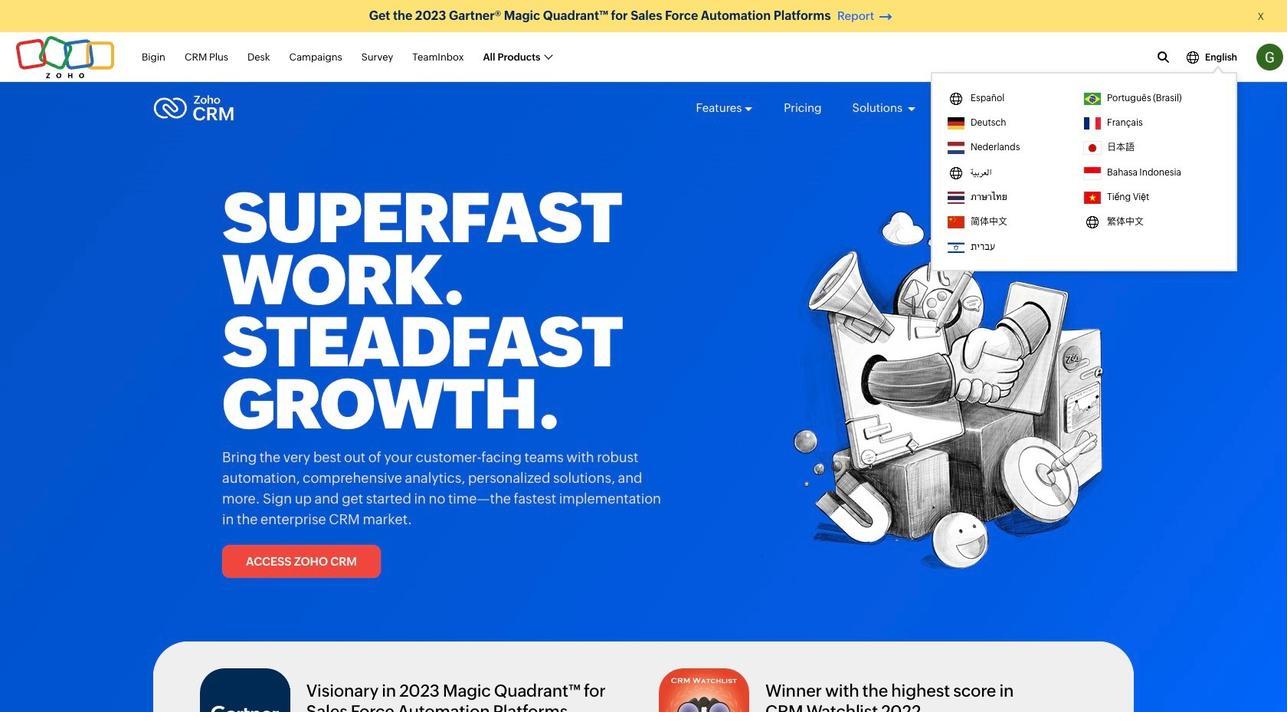 Task type: describe. For each thing, give the bounding box(es) containing it.
crm home banner image
[[759, 150, 1107, 589]]

gary orlando image
[[1257, 44, 1284, 71]]



Task type: vqa. For each thing, say whether or not it's contained in the screenshot.
CRM HOME BANNER Image
yes



Task type: locate. For each thing, give the bounding box(es) containing it.
zoho crm logo image
[[153, 91, 235, 125]]



